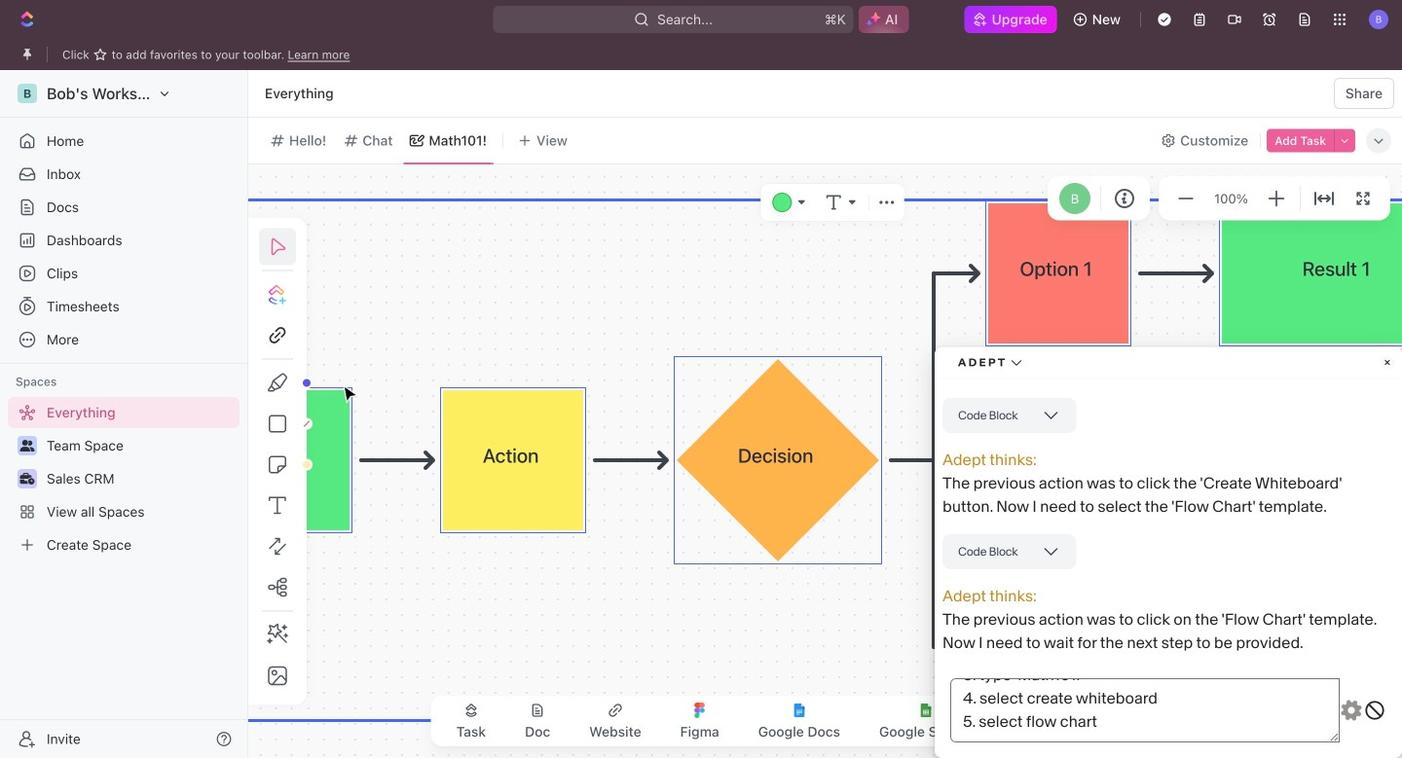 Task type: locate. For each thing, give the bounding box(es) containing it.
sidebar navigation
[[0, 70, 252, 759]]

tree
[[8, 397, 240, 561]]



Task type: describe. For each thing, give the bounding box(es) containing it.
business time image
[[20, 473, 35, 485]]

bob's workspace, , element
[[18, 84, 37, 103]]

tree inside sidebar navigation
[[8, 397, 240, 561]]

user group image
[[20, 440, 35, 452]]



Task type: vqa. For each thing, say whether or not it's contained in the screenshot.
user group icon
yes



